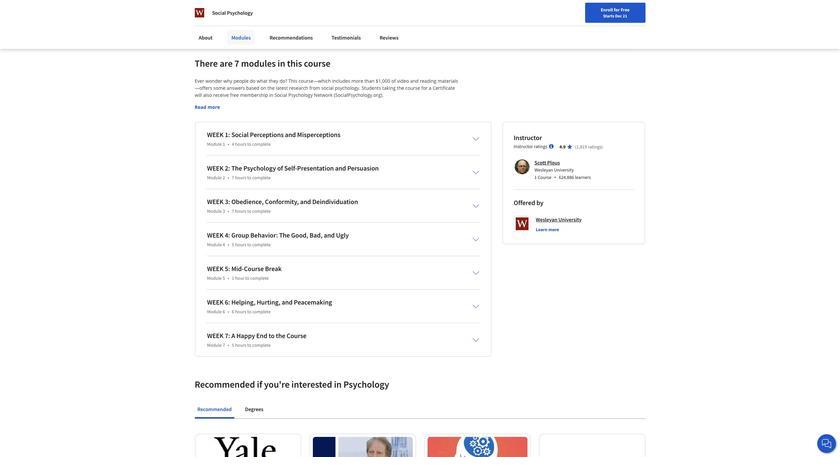 Task type: locate. For each thing, give the bounding box(es) containing it.
for left a
[[422, 85, 428, 91]]

course inside week 7: a happy end to the course module 7 • 5 hours to complete
[[287, 332, 307, 340]]

2 horizontal spatial your
[[645, 8, 654, 14]]

3 hours from the top
[[235, 208, 247, 214]]

1 inside scott plous wesleyan university 1 course • 624,886 learners
[[535, 174, 537, 180]]

5 down a
[[232, 343, 234, 349]]

4
[[232, 141, 234, 147], [223, 242, 225, 248]]

review
[[317, 16, 332, 22]]

0 vertical spatial 5
[[232, 242, 234, 248]]

1 vertical spatial recommended
[[198, 406, 232, 413]]

4 module from the top
[[207, 242, 222, 248]]

modules link
[[228, 30, 255, 45]]

3 module from the top
[[207, 208, 222, 214]]

they
[[269, 78, 279, 84]]

( 1,819 ratings )
[[576, 144, 603, 150]]

find your new career
[[635, 8, 677, 14]]

hour
[[235, 275, 245, 282]]

recommended button
[[195, 402, 235, 418]]

1 vertical spatial wesleyan
[[536, 216, 558, 223]]

add
[[206, 8, 215, 14]]

there
[[195, 57, 218, 69]]

• inside week 7: a happy end to the course module 7 • 5 hours to complete
[[228, 343, 229, 349]]

week for week 5: mid-course break
[[207, 265, 224, 273]]

wesleyan inside "link"
[[536, 216, 558, 223]]

0 horizontal spatial your
[[255, 8, 265, 14]]

0 vertical spatial for
[[614, 7, 620, 13]]

your up media
[[255, 8, 265, 14]]

hours inside week 6: helping, hurting, and peacemaking module 6 • 6 hours to complete
[[235, 309, 247, 315]]

2 vertical spatial social
[[232, 130, 249, 139]]

2 horizontal spatial course
[[538, 174, 552, 180]]

complete down obedience,
[[252, 208, 271, 214]]

week for week 3: obedience, conformity, and deindividuation
[[207, 198, 224, 206]]

week left 6:
[[207, 298, 224, 307]]

about link
[[195, 30, 217, 45]]

1 horizontal spatial this
[[287, 57, 302, 69]]

testimonials
[[332, 34, 361, 41]]

0 horizontal spatial of
[[278, 164, 283, 172]]

5 down 5:
[[223, 275, 225, 282]]

1 left hour
[[232, 275, 234, 282]]

social
[[212, 9, 226, 16], [275, 92, 287, 98], [232, 130, 249, 139]]

more inside button
[[549, 227, 560, 233]]

why
[[224, 78, 233, 84]]

more down "wesleyan university"
[[549, 227, 560, 233]]

1 inside week 1: social perceptions and misperceptions module 1 • 4 hours to complete
[[223, 141, 225, 147]]

0 vertical spatial the
[[232, 164, 242, 172]]

)
[[602, 144, 603, 150]]

course inside scott plous wesleyan university 1 course • 624,886 learners
[[538, 174, 552, 180]]

hours inside week 4: group behavior: the good, bad, and ugly module 4 • 5 hours to complete
[[235, 242, 247, 248]]

scott plous image
[[515, 160, 530, 174]]

•
[[228, 141, 229, 147], [555, 174, 557, 181], [228, 175, 229, 181], [228, 208, 229, 214], [228, 242, 229, 248], [228, 275, 229, 282], [228, 309, 229, 315], [228, 343, 229, 349]]

0 vertical spatial course
[[304, 57, 331, 69]]

1 vertical spatial the
[[279, 231, 290, 240]]

video
[[397, 78, 409, 84]]

the inside week 7: a happy end to the course module 7 • 5 hours to complete
[[276, 332, 286, 340]]

linkedin
[[266, 8, 286, 14]]

complete down hurting,
[[252, 309, 271, 315]]

2 week from the top
[[207, 164, 224, 172]]

• down the 4:
[[228, 242, 229, 248]]

for
[[614, 7, 620, 13], [422, 85, 428, 91]]

this up this
[[287, 57, 302, 69]]

course down video
[[406, 85, 420, 91]]

in down they
[[269, 92, 274, 98]]

1 horizontal spatial 6
[[232, 309, 234, 315]]

and inside week 6: helping, hurting, and peacemaking module 6 • 6 hours to complete
[[282, 298, 293, 307]]

7 down 7:
[[223, 343, 225, 349]]

week 5: mid-course break module 5 • 1 hour to complete
[[207, 265, 282, 282]]

2 vertical spatial 5
[[232, 343, 234, 349]]

for inside the enroll for free starts dec 21
[[614, 7, 620, 13]]

7:
[[225, 332, 230, 340]]

to right hour
[[246, 275, 250, 282]]

psychology inside ever wonder why people do what they do? this course—which includes more than $1,000 of video and reading materials —offers some answers based on the latest research from social psychology. students taking the course for a certificate will also receive free membership in social psychology network (socialpsychology.org).
[[289, 92, 313, 98]]

scott plous link
[[535, 159, 560, 166]]

0 vertical spatial this
[[216, 8, 225, 14]]

week left 1:
[[207, 130, 224, 139]]

1 vertical spatial course
[[244, 265, 264, 273]]

4:
[[225, 231, 230, 240]]

to up media
[[249, 8, 254, 14]]

1 vertical spatial course
[[406, 85, 420, 91]]

week left 2:
[[207, 164, 224, 172]]

wonder
[[206, 78, 222, 84]]

• inside week 3: obedience, conformity, and deindividuation module 3 • 7 hours to complete
[[228, 208, 229, 214]]

social
[[231, 16, 244, 22], [322, 85, 334, 91]]

students
[[362, 85, 381, 91]]

week left 3:
[[207, 198, 224, 206]]

1 down scott
[[535, 174, 537, 180]]

week inside week 6: helping, hurting, and peacemaking module 6 • 6 hours to complete
[[207, 298, 224, 307]]

1 horizontal spatial the
[[276, 332, 286, 340]]

on right it
[[225, 16, 230, 22]]

1 week from the top
[[207, 130, 224, 139]]

5 inside week 4: group behavior: the good, bad, and ugly module 4 • 5 hours to complete
[[232, 242, 234, 248]]

more inside ever wonder why people do what they do? this course—which includes more than $1,000 of video and reading materials —offers some answers based on the latest research from social psychology. students taking the course for a certificate will also receive free membership in social psychology network (socialpsychology.org).
[[352, 78, 364, 84]]

based
[[246, 85, 260, 91]]

complete inside the week 2: the psychology of self-presentation and persuasion module 2 • 7 hours to complete
[[252, 175, 271, 181]]

recommended if you're interested in psychology
[[195, 379, 390, 391]]

and inside add this credential to your linkedin profile, resume, or cv share it on social media and in your performance review
[[261, 16, 269, 22]]

complete
[[252, 141, 271, 147], [252, 175, 271, 181], [252, 208, 271, 214], [252, 242, 271, 248], [251, 275, 269, 282], [252, 309, 271, 315], [252, 343, 271, 349]]

this
[[289, 78, 298, 84]]

read
[[195, 104, 207, 110]]

1 vertical spatial for
[[422, 85, 428, 91]]

1 vertical spatial on
[[261, 85, 267, 91]]

in inside add this credential to your linkedin profile, resume, or cv share it on social media and in your performance review
[[270, 16, 275, 22]]

1 horizontal spatial course
[[406, 85, 420, 91]]

1 horizontal spatial ratings
[[588, 144, 602, 150]]

wesleyan university
[[536, 216, 582, 223]]

2 vertical spatial 1
[[232, 275, 234, 282]]

1 horizontal spatial social
[[322, 85, 334, 91]]

0 horizontal spatial 6
[[223, 309, 225, 315]]

7 module from the top
[[207, 343, 222, 349]]

instructor
[[514, 133, 542, 142], [514, 144, 533, 150]]

hours inside the week 2: the psychology of self-presentation and persuasion module 2 • 7 hours to complete
[[235, 175, 247, 181]]

1 horizontal spatial the
[[279, 231, 290, 240]]

0 vertical spatial recommended
[[195, 379, 255, 391]]

module
[[207, 141, 222, 147], [207, 175, 222, 181], [207, 208, 222, 214], [207, 242, 222, 248], [207, 275, 222, 282], [207, 309, 222, 315], [207, 343, 222, 349]]

—offers
[[195, 85, 212, 91]]

1 horizontal spatial more
[[352, 78, 364, 84]]

2 6 from the left
[[232, 309, 234, 315]]

6 module from the top
[[207, 309, 222, 315]]

to up obedience,
[[247, 175, 252, 181]]

3 week from the top
[[207, 198, 224, 206]]

0 horizontal spatial 4
[[223, 242, 225, 248]]

instructor up instructor ratings
[[514, 133, 542, 142]]

free
[[621, 7, 630, 13]]

good,
[[291, 231, 309, 240]]

0 horizontal spatial this
[[216, 8, 225, 14]]

• left 624,886
[[555, 174, 557, 181]]

1 horizontal spatial for
[[614, 7, 620, 13]]

and left persuasion
[[335, 164, 346, 172]]

course
[[304, 57, 331, 69], [406, 85, 420, 91]]

2 hours from the top
[[235, 175, 247, 181]]

0 vertical spatial social
[[231, 16, 244, 22]]

5:
[[225, 265, 230, 273]]

4 inside week 4: group behavior: the good, bad, and ugly module 4 • 5 hours to complete
[[223, 242, 225, 248]]

psychology inside the week 2: the psychology of self-presentation and persuasion module 2 • 7 hours to complete
[[244, 164, 276, 172]]

0 horizontal spatial the
[[232, 164, 242, 172]]

complete inside week 7: a happy end to the course module 7 • 5 hours to complete
[[252, 343, 271, 349]]

your right find
[[645, 8, 654, 14]]

week for week 4: group behavior: the good, bad, and ugly
[[207, 231, 224, 240]]

0 horizontal spatial social
[[231, 16, 244, 22]]

• down 1:
[[228, 141, 229, 147]]

course up course—which
[[304, 57, 331, 69]]

certificate
[[433, 85, 455, 91]]

2 horizontal spatial more
[[549, 227, 560, 233]]

7 week from the top
[[207, 332, 224, 340]]

complete inside week 1: social perceptions and misperceptions module 1 • 4 hours to complete
[[252, 141, 271, 147]]

and left ugly
[[324, 231, 335, 240]]

2 horizontal spatial the
[[397, 85, 404, 91]]

free
[[230, 92, 239, 98]]

1 vertical spatial social
[[322, 85, 334, 91]]

0 vertical spatial of
[[392, 78, 396, 84]]

7 right 2
[[232, 175, 234, 181]]

this inside add this credential to your linkedin profile, resume, or cv share it on social media and in your performance review
[[216, 8, 225, 14]]

1 vertical spatial instructor
[[514, 144, 533, 150]]

university
[[554, 167, 574, 173], [559, 216, 582, 223]]

0 vertical spatial 1
[[223, 141, 225, 147]]

what
[[257, 78, 268, 84]]

5 module from the top
[[207, 275, 222, 282]]

to inside week 6: helping, hurting, and peacemaking module 6 • 6 hours to complete
[[247, 309, 252, 315]]

wesleyan down the scott plous link
[[535, 167, 554, 173]]

1 vertical spatial of
[[278, 164, 283, 172]]

1 vertical spatial 1
[[535, 174, 537, 180]]

0 horizontal spatial 1
[[223, 141, 225, 147]]

module inside week 1: social perceptions and misperceptions module 1 • 4 hours to complete
[[207, 141, 222, 147]]

helping,
[[232, 298, 256, 307]]

0 vertical spatial on
[[225, 16, 230, 22]]

hurting,
[[257, 298, 281, 307]]

wesleyan university image
[[195, 8, 204, 17]]

read more button
[[195, 104, 220, 111]]

complete down perceptions
[[252, 141, 271, 147]]

week inside week 1: social perceptions and misperceptions module 1 • 4 hours to complete
[[207, 130, 224, 139]]

university inside scott plous wesleyan university 1 course • 624,886 learners
[[554, 167, 574, 173]]

people
[[234, 78, 249, 84]]

more right read
[[208, 104, 220, 110]]

5 down group
[[232, 242, 234, 248]]

in down linkedin
[[270, 16, 275, 22]]

for inside ever wonder why people do what they do? this course—which includes more than $1,000 of video and reading materials —offers some answers based on the latest research from social psychology. students taking the course for a certificate will also receive free membership in social psychology network (socialpsychology.org).
[[422, 85, 428, 91]]

• right 2
[[228, 175, 229, 181]]

0 horizontal spatial on
[[225, 16, 230, 22]]

1 module from the top
[[207, 141, 222, 147]]

will
[[195, 92, 202, 98]]

scott plous wesleyan university 1 course • 624,886 learners
[[535, 159, 591, 181]]

of
[[392, 78, 396, 84], [278, 164, 283, 172]]

and right video
[[411, 78, 419, 84]]

ratings up scott
[[534, 144, 548, 150]]

6 down helping, at bottom
[[232, 309, 234, 315]]

course
[[538, 174, 552, 180], [244, 265, 264, 273], [287, 332, 307, 340]]

instructor ratings
[[514, 144, 548, 150]]

complete up obedience,
[[252, 175, 271, 181]]

on inside ever wonder why people do what they do? this course—which includes more than $1,000 of video and reading materials —offers some answers based on the latest research from social psychology. students taking the course for a certificate will also receive free membership in social psychology network (socialpsychology.org).
[[261, 85, 267, 91]]

university up "learn more" button
[[559, 216, 582, 223]]

on inside add this credential to your linkedin profile, resume, or cv share it on social media and in your performance review
[[225, 16, 230, 22]]

1 vertical spatial university
[[559, 216, 582, 223]]

and right media
[[261, 16, 269, 22]]

and inside ever wonder why people do what they do? this course—which includes more than $1,000 of video and reading materials —offers some answers based on the latest research from social psychology. students taking the course for a certificate will also receive free membership in social psychology network (socialpsychology.org).
[[411, 78, 419, 84]]

week left 7:
[[207, 332, 224, 340]]

1 horizontal spatial on
[[261, 85, 267, 91]]

recommendations
[[270, 34, 313, 41]]

0 horizontal spatial for
[[422, 85, 428, 91]]

wesleyan inside scott plous wesleyan university 1 course • 624,886 learners
[[535, 167, 554, 173]]

more for read more
[[208, 104, 220, 110]]

2 instructor from the top
[[514, 144, 533, 150]]

to down helping, at bottom
[[247, 309, 252, 315]]

week for week 1: social perceptions and misperceptions
[[207, 130, 224, 139]]

2 horizontal spatial 1
[[535, 174, 537, 180]]

complete inside week 6: helping, hurting, and peacemaking module 6 • 6 hours to complete
[[252, 309, 271, 315]]

to down perceptions
[[247, 141, 252, 147]]

6:
[[225, 298, 230, 307]]

• right the 3
[[228, 208, 229, 214]]

on
[[225, 16, 230, 22], [261, 85, 267, 91]]

to down obedience,
[[247, 208, 252, 214]]

the left good,
[[279, 231, 290, 240]]

more
[[352, 78, 364, 84], [208, 104, 220, 110], [549, 227, 560, 233]]

1 horizontal spatial of
[[392, 78, 396, 84]]

1 vertical spatial 4
[[223, 242, 225, 248]]

1 vertical spatial this
[[287, 57, 302, 69]]

5 week from the top
[[207, 265, 224, 273]]

the
[[232, 164, 242, 172], [279, 231, 290, 240]]

and
[[261, 16, 269, 22], [411, 78, 419, 84], [285, 130, 296, 139], [335, 164, 346, 172], [300, 198, 311, 206], [324, 231, 335, 240], [282, 298, 293, 307]]

ever wonder why people do what they do? this course—which includes more than $1,000 of video and reading materials —offers some answers based on the latest research from social psychology. students taking the course for a certificate will also receive free membership in social psychology network (socialpsychology.org).
[[195, 78, 459, 98]]

if
[[257, 379, 262, 391]]

complete down the end
[[252, 343, 271, 349]]

• inside week 5: mid-course break module 5 • 1 hour to complete
[[228, 275, 229, 282]]

week inside week 5: mid-course break module 5 • 1 hour to complete
[[207, 265, 224, 273]]

0 vertical spatial instructor
[[514, 133, 542, 142]]

this up it
[[216, 8, 225, 14]]

and right perceptions
[[285, 130, 296, 139]]

recommendation tabs tab list
[[195, 402, 646, 419]]

2
[[223, 175, 225, 181]]

social inside week 1: social perceptions and misperceptions module 1 • 4 hours to complete
[[232, 130, 249, 139]]

the right 2:
[[232, 164, 242, 172]]

2 vertical spatial more
[[549, 227, 560, 233]]

4 hours from the top
[[235, 242, 247, 248]]

the right the end
[[276, 332, 286, 340]]

• down 7:
[[228, 343, 229, 349]]

1 horizontal spatial social
[[232, 130, 249, 139]]

• inside week 4: group behavior: the good, bad, and ugly module 4 • 5 hours to complete
[[228, 242, 229, 248]]

and right the conformity,
[[300, 198, 311, 206]]

course inside ever wonder why people do what they do? this course—which includes more than $1,000 of video and reading materials —offers some answers based on the latest research from social psychology. students taking the course for a certificate will also receive free membership in social psychology network (socialpsychology.org).
[[406, 85, 420, 91]]

0 vertical spatial wesleyan
[[535, 167, 554, 173]]

• inside week 1: social perceptions and misperceptions module 1 • 4 hours to complete
[[228, 141, 229, 147]]

the down video
[[397, 85, 404, 91]]

week left 5:
[[207, 265, 224, 273]]

more up "psychology." at the top of the page
[[352, 78, 364, 84]]

learn more button
[[536, 226, 560, 233]]

social up network on the top left of the page
[[322, 85, 334, 91]]

1 horizontal spatial course
[[287, 332, 307, 340]]

instructor up scott plous icon
[[514, 144, 533, 150]]

week inside week 7: a happy end to the course module 7 • 5 hours to complete
[[207, 332, 224, 340]]

3
[[223, 208, 225, 214]]

4 week from the top
[[207, 231, 224, 240]]

and right hurting,
[[282, 298, 293, 307]]

of up taking
[[392, 78, 396, 84]]

to down the happy
[[247, 343, 252, 349]]

ratings right 1,819
[[588, 144, 602, 150]]

of left self-
[[278, 164, 283, 172]]

0 horizontal spatial more
[[208, 104, 220, 110]]

to down group
[[247, 242, 252, 248]]

0 horizontal spatial course
[[304, 57, 331, 69]]

misperceptions
[[297, 130, 341, 139]]

complete down break
[[251, 275, 269, 282]]

it
[[220, 16, 223, 22]]

for up dec
[[614, 7, 620, 13]]

hours inside week 3: obedience, conformity, and deindividuation module 3 • 7 hours to complete
[[235, 208, 247, 214]]

ratings
[[534, 144, 548, 150], [588, 144, 602, 150]]

enroll
[[601, 7, 614, 13]]

1 hours from the top
[[235, 141, 247, 147]]

to
[[249, 8, 254, 14], [247, 141, 252, 147], [247, 175, 252, 181], [247, 208, 252, 214], [247, 242, 252, 248], [246, 275, 250, 282], [247, 309, 252, 315], [269, 332, 275, 340], [247, 343, 252, 349]]

wesleyan
[[535, 167, 554, 173], [536, 216, 558, 223]]

2 module from the top
[[207, 175, 222, 181]]

your
[[255, 8, 265, 14], [645, 8, 654, 14], [276, 16, 286, 22]]

5 hours from the top
[[235, 309, 247, 315]]

the down they
[[268, 85, 275, 91]]

6 hours from the top
[[235, 343, 247, 349]]

taking
[[383, 85, 396, 91]]

week inside week 3: obedience, conformity, and deindividuation module 3 • 7 hours to complete
[[207, 198, 224, 206]]

7 inside the week 2: the psychology of self-presentation and persuasion module 2 • 7 hours to complete
[[232, 175, 234, 181]]

7 inside week 7: a happy end to the course module 7 • 5 hours to complete
[[223, 343, 225, 349]]

your down linkedin
[[276, 16, 286, 22]]

4.9
[[560, 144, 566, 150]]

2:
[[225, 164, 230, 172]]

6 down 6:
[[223, 309, 225, 315]]

complete down behavior:
[[252, 242, 271, 248]]

1 horizontal spatial your
[[276, 16, 286, 22]]

0 vertical spatial social
[[212, 9, 226, 16]]

week inside the week 2: the psychology of self-presentation and persuasion module 2 • 7 hours to complete
[[207, 164, 224, 172]]

None search field
[[96, 4, 257, 18]]

1 inside week 5: mid-course break module 5 • 1 hour to complete
[[232, 275, 234, 282]]

recommended inside button
[[198, 406, 232, 413]]

1 horizontal spatial 1
[[232, 275, 234, 282]]

university up 624,886
[[554, 167, 574, 173]]

1 down 1:
[[223, 141, 225, 147]]

0 vertical spatial more
[[352, 78, 364, 84]]

week left the 4:
[[207, 231, 224, 240]]

social inside ever wonder why people do what they do? this course—which includes more than $1,000 of video and reading materials —offers some answers based on the latest research from social psychology. students taking the course for a certificate will also receive free membership in social psychology network (socialpsychology.org).
[[275, 92, 287, 98]]

5
[[232, 242, 234, 248], [223, 275, 225, 282], [232, 343, 234, 349]]

4 inside week 1: social perceptions and misperceptions module 1 • 4 hours to complete
[[232, 141, 234, 147]]

0 vertical spatial university
[[554, 167, 574, 173]]

answers
[[227, 85, 245, 91]]

module inside week 6: helping, hurting, and peacemaking module 6 • 6 hours to complete
[[207, 309, 222, 315]]

1 vertical spatial 5
[[223, 275, 225, 282]]

0 vertical spatial course
[[538, 174, 552, 180]]

on down what
[[261, 85, 267, 91]]

2 horizontal spatial social
[[275, 92, 287, 98]]

• inside scott plous wesleyan university 1 course • 624,886 learners
[[555, 174, 557, 181]]

social down credential
[[231, 16, 244, 22]]

of inside ever wonder why people do what they do? this course—which includes more than $1,000 of video and reading materials —offers some answers based on the latest research from social psychology. students taking the course for a certificate will also receive free membership in social psychology network (socialpsychology.org).
[[392, 78, 396, 84]]

6 week from the top
[[207, 298, 224, 307]]

complete inside week 5: mid-course break module 5 • 1 hour to complete
[[251, 275, 269, 282]]

0 vertical spatial 4
[[232, 141, 234, 147]]

week inside week 4: group behavior: the good, bad, and ugly module 4 • 5 hours to complete
[[207, 231, 224, 240]]

offered
[[514, 199, 536, 207]]

2 vertical spatial course
[[287, 332, 307, 340]]

to inside week 4: group behavior: the good, bad, and ugly module 4 • 5 hours to complete
[[247, 242, 252, 248]]

• down 6:
[[228, 309, 229, 315]]

1 horizontal spatial 4
[[232, 141, 234, 147]]

1 vertical spatial social
[[275, 92, 287, 98]]

wesleyan up "learn more" button
[[536, 216, 558, 223]]

more inside button
[[208, 104, 220, 110]]

1 instructor from the top
[[514, 133, 542, 142]]

0 horizontal spatial course
[[244, 265, 264, 273]]

1 vertical spatial more
[[208, 104, 220, 110]]

7 right the 3
[[232, 208, 234, 214]]

module inside week 3: obedience, conformity, and deindividuation module 3 • 7 hours to complete
[[207, 208, 222, 214]]

find your new career link
[[632, 7, 680, 15]]

• down 5:
[[228, 275, 229, 282]]



Task type: vqa. For each thing, say whether or not it's contained in the screenshot.
The in the WEEK 4: GROUP BEHAVIOR: THE GOOD, BAD, AND UGLY MODULE 4 • 5 HOURS TO COMPLETE
yes



Task type: describe. For each thing, give the bounding box(es) containing it.
social psychology
[[212, 9, 253, 16]]

self-
[[285, 164, 297, 172]]

scott
[[535, 159, 547, 166]]

offered by
[[514, 199, 544, 207]]

recommended for recommended if you're interested in psychology
[[195, 379, 255, 391]]

coursera career certificate image
[[519, 0, 631, 43]]

read more
[[195, 104, 220, 110]]

week 4: group behavior: the good, bad, and ugly module 4 • 5 hours to complete
[[207, 231, 349, 248]]

or
[[323, 8, 328, 14]]

plous
[[548, 159, 560, 166]]

• inside week 6: helping, hurting, and peacemaking module 6 • 6 hours to complete
[[228, 309, 229, 315]]

module inside week 4: group behavior: the good, bad, and ugly module 4 • 5 hours to complete
[[207, 242, 222, 248]]

ever
[[195, 78, 204, 84]]

recommendations link
[[266, 30, 317, 45]]

happy
[[237, 332, 255, 340]]

learn
[[536, 227, 548, 233]]

$1,000
[[376, 78, 391, 84]]

7 inside week 3: obedience, conformity, and deindividuation module 3 • 7 hours to complete
[[232, 208, 234, 214]]

cv
[[329, 8, 335, 14]]

end
[[257, 332, 268, 340]]

peacemaking
[[294, 298, 332, 307]]

chat with us image
[[822, 439, 833, 450]]

resume,
[[304, 8, 322, 14]]

psychology.
[[335, 85, 361, 91]]

week 1: social perceptions and misperceptions module 1 • 4 hours to complete
[[207, 130, 341, 147]]

1:
[[225, 130, 230, 139]]

by
[[537, 199, 544, 207]]

instructor for instructor ratings
[[514, 144, 533, 150]]

social inside add this credential to your linkedin profile, resume, or cv share it on social media and in your performance review
[[231, 16, 244, 22]]

bad,
[[310, 231, 323, 240]]

complete inside week 3: obedience, conformity, and deindividuation module 3 • 7 hours to complete
[[252, 208, 271, 214]]

media
[[246, 16, 260, 22]]

course inside week 5: mid-course break module 5 • 1 hour to complete
[[244, 265, 264, 273]]

in inside ever wonder why people do what they do? this course—which includes more than $1,000 of video and reading materials —offers some answers based on the latest research from social psychology. students taking the course for a certificate will also receive free membership in social psychology network (socialpsychology.org).
[[269, 92, 274, 98]]

some
[[214, 85, 226, 91]]

obedience,
[[232, 198, 264, 206]]

social inside ever wonder why people do what they do? this course—which includes more than $1,000 of video and reading materials —offers some answers based on the latest research from social psychology. students taking the course for a certificate will also receive free membership in social psychology network (socialpsychology.org).
[[322, 85, 334, 91]]

week for week 7: a happy end to the course
[[207, 332, 224, 340]]

1,819
[[577, 144, 588, 150]]

(
[[576, 144, 577, 150]]

and inside week 4: group behavior: the good, bad, and ugly module 4 • 5 hours to complete
[[324, 231, 335, 240]]

to right the end
[[269, 332, 275, 340]]

dec
[[616, 13, 623, 18]]

about
[[199, 34, 213, 41]]

(socialpsychology.org).
[[334, 92, 384, 98]]

do
[[250, 78, 256, 84]]

in up do?
[[278, 57, 285, 69]]

learn more
[[536, 227, 560, 233]]

to inside add this credential to your linkedin profile, resume, or cv share it on social media and in your performance review
[[249, 8, 254, 14]]

enroll for free starts dec 21
[[601, 7, 630, 18]]

0 horizontal spatial the
[[268, 85, 275, 91]]

and inside the week 2: the psychology of self-presentation and persuasion module 2 • 7 hours to complete
[[335, 164, 346, 172]]

group
[[232, 231, 249, 240]]

are
[[220, 57, 233, 69]]

the inside week 4: group behavior: the good, bad, and ugly module 4 • 5 hours to complete
[[279, 231, 290, 240]]

do?
[[280, 78, 288, 84]]

624,886
[[559, 174, 575, 180]]

testimonials link
[[328, 30, 365, 45]]

and inside week 3: obedience, conformity, and deindividuation module 3 • 7 hours to complete
[[300, 198, 311, 206]]

reviews link
[[376, 30, 403, 45]]

hours inside week 1: social perceptions and misperceptions module 1 • 4 hours to complete
[[235, 141, 247, 147]]

course—which
[[299, 78, 331, 84]]

5 inside week 7: a happy end to the course module 7 • 5 hours to complete
[[232, 343, 234, 349]]

degrees button
[[243, 402, 266, 418]]

to inside the week 2: the psychology of self-presentation and persuasion module 2 • 7 hours to complete
[[247, 175, 252, 181]]

reviews
[[380, 34, 399, 41]]

performance
[[287, 16, 316, 22]]

7 right are
[[235, 57, 239, 69]]

complete inside week 4: group behavior: the good, bad, and ugly module 4 • 5 hours to complete
[[252, 242, 271, 248]]

profile,
[[287, 8, 303, 14]]

perceptions
[[250, 130, 284, 139]]

in right interested
[[334, 379, 342, 391]]

module inside week 7: a happy end to the course module 7 • 5 hours to complete
[[207, 343, 222, 349]]

presentation
[[297, 164, 334, 172]]

recommended for recommended
[[198, 406, 232, 413]]

you're
[[264, 379, 290, 391]]

3:
[[225, 198, 230, 206]]

a
[[429, 85, 432, 91]]

network
[[314, 92, 333, 98]]

includes
[[332, 78, 351, 84]]

to inside week 3: obedience, conformity, and deindividuation module 3 • 7 hours to complete
[[247, 208, 252, 214]]

mid-
[[232, 265, 244, 273]]

learners
[[575, 174, 591, 180]]

week 2: the psychology of self-presentation and persuasion module 2 • 7 hours to complete
[[207, 164, 379, 181]]

0 horizontal spatial social
[[212, 9, 226, 16]]

university inside "link"
[[559, 216, 582, 223]]

of inside the week 2: the psychology of self-presentation and persuasion module 2 • 7 hours to complete
[[278, 164, 283, 172]]

the inside the week 2: the psychology of self-presentation and persuasion module 2 • 7 hours to complete
[[232, 164, 242, 172]]

and inside week 1: social perceptions and misperceptions module 1 • 4 hours to complete
[[285, 130, 296, 139]]

more for learn more
[[549, 227, 560, 233]]

to inside week 5: mid-course break module 5 • 1 hour to complete
[[246, 275, 250, 282]]

reading
[[420, 78, 437, 84]]

starts
[[604, 13, 615, 18]]

deindividuation
[[313, 198, 358, 206]]

hours inside week 7: a happy end to the course module 7 • 5 hours to complete
[[235, 343, 247, 349]]

module inside the week 2: the psychology of self-presentation and persuasion module 2 • 7 hours to complete
[[207, 175, 222, 181]]

than
[[365, 78, 375, 84]]

21
[[623, 13, 628, 18]]

0 horizontal spatial ratings
[[534, 144, 548, 150]]

materials
[[438, 78, 459, 84]]

week for week 2: the psychology of self-presentation and persuasion
[[207, 164, 224, 172]]

week 3: obedience, conformity, and deindividuation module 3 • 7 hours to complete
[[207, 198, 358, 214]]

wesleyan university link
[[536, 216, 582, 224]]

instructor for instructor
[[514, 133, 542, 142]]

persuasion
[[348, 164, 379, 172]]

5 inside week 5: mid-course break module 5 • 1 hour to complete
[[223, 275, 225, 282]]

conformity,
[[265, 198, 299, 206]]

to inside week 1: social perceptions and misperceptions module 1 • 4 hours to complete
[[247, 141, 252, 147]]

also
[[203, 92, 212, 98]]

week for week 6: helping, hurting, and peacemaking
[[207, 298, 224, 307]]

week 6: helping, hurting, and peacemaking module 6 • 6 hours to complete
[[207, 298, 332, 315]]

membership
[[240, 92, 268, 98]]

1 6 from the left
[[223, 309, 225, 315]]

credential
[[226, 8, 248, 14]]

• inside the week 2: the psychology of self-presentation and persuasion module 2 • 7 hours to complete
[[228, 175, 229, 181]]

module inside week 5: mid-course break module 5 • 1 hour to complete
[[207, 275, 222, 282]]



